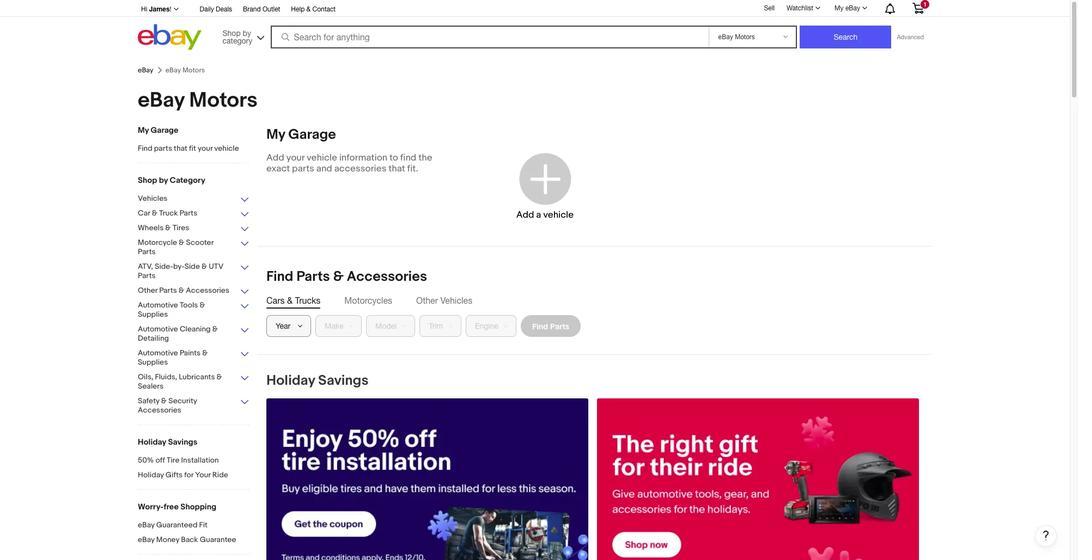 Task type: describe. For each thing, give the bounding box(es) containing it.
safety & security accessories button
[[138, 397, 250, 416]]

none submit inside shop by category banner
[[800, 26, 892, 48]]

ebay money back guarantee link
[[138, 536, 250, 546]]

1 horizontal spatial my garage
[[266, 126, 336, 143]]

by-
[[173, 262, 185, 271]]

enjoy 50% off tire installation image
[[266, 399, 589, 561]]

0 horizontal spatial my
[[138, 125, 149, 136]]

vehicles inside vehicles car & truck parts wheels & tires motorcycle & scooter parts atv, side-by-side & utv parts other parts & accessories automotive tools & supplies automotive cleaning & detailing automotive paints & supplies oils, fluids, lubricants & sealers safety & security accessories
[[138, 194, 167, 203]]

daily deals link
[[200, 4, 232, 16]]

cars
[[266, 296, 285, 306]]

my ebay
[[835, 4, 860, 12]]

find parts
[[532, 322, 569, 331]]

free
[[164, 502, 179, 513]]

holiday for find
[[266, 373, 315, 390]]

!
[[170, 5, 171, 13]]

0 vertical spatial that
[[174, 144, 187, 153]]

brand
[[243, 5, 261, 13]]

fit
[[199, 521, 208, 530]]

watchlist link
[[781, 2, 826, 15]]

information
[[339, 153, 388, 163]]

and
[[317, 163, 332, 174]]

utv
[[209, 262, 223, 271]]

that inside add your vehicle information to find the exact parts and accessories that fit.
[[389, 163, 405, 174]]

holiday savings for by
[[138, 438, 197, 448]]

ebay inside account "navigation"
[[846, 4, 860, 12]]

tire
[[167, 456, 180, 465]]

category
[[170, 175, 205, 186]]

my ebay link
[[829, 2, 872, 15]]

other vehicles
[[416, 296, 473, 306]]

1 automotive from the top
[[138, 301, 178, 310]]

guaranteed
[[156, 521, 198, 530]]

to
[[390, 153, 398, 163]]

daily deals
[[200, 5, 232, 13]]

james
[[149, 5, 170, 13]]

tires
[[173, 223, 189, 233]]

savings for &
[[318, 373, 369, 390]]

ebay for ebay guaranteed fit ebay money back guarantee
[[138, 521, 155, 530]]

find parts that fit your vehicle link
[[138, 144, 250, 154]]

off
[[156, 456, 165, 465]]

motorcycles
[[345, 296, 392, 306]]

gifts
[[166, 471, 183, 480]]

find for find parts & accessories
[[266, 269, 293, 286]]

shop for shop by category
[[223, 29, 241, 37]]

1 link
[[906, 0, 931, 16]]

holiday inside 50% off tire installation holiday gifts for your ride
[[138, 471, 164, 480]]

help, opens dialogs image
[[1041, 531, 1052, 542]]

shop by category banner
[[135, 0, 932, 53]]

add for add a vehicle
[[516, 210, 534, 220]]

vehicles button
[[138, 194, 250, 204]]

other inside vehicles car & truck parts wheels & tires motorcycle & scooter parts atv, side-by-side & utv parts other parts & accessories automotive tools & supplies automotive cleaning & detailing automotive paints & supplies oils, fluids, lubricants & sealers safety & security accessories
[[138, 286, 158, 295]]

motorcycle
[[138, 238, 177, 247]]

help
[[291, 5, 305, 13]]

vehicle inside find parts that fit your vehicle link
[[214, 144, 239, 153]]

50%
[[138, 456, 154, 465]]

1 supplies from the top
[[138, 310, 168, 319]]

2 automotive from the top
[[138, 325, 178, 334]]

cars & trucks
[[266, 296, 321, 306]]

add for add your vehicle information to find the exact parts and accessories that fit.
[[266, 153, 284, 163]]

lubricants
[[179, 373, 215, 382]]

brand outlet
[[243, 5, 280, 13]]

& inside account "navigation"
[[307, 5, 311, 13]]

automotive tools & supplies button
[[138, 301, 250, 320]]

daily
[[200, 5, 214, 13]]

exact
[[266, 163, 290, 174]]

add a vehicle button
[[478, 137, 613, 235]]

advanced
[[897, 34, 924, 40]]

0 horizontal spatial your
[[198, 144, 213, 153]]

shop by category button
[[218, 24, 267, 48]]

other parts & accessories button
[[138, 286, 250, 296]]

ride
[[212, 471, 228, 480]]

atv,
[[138, 262, 153, 271]]

find parts that fit your vehicle
[[138, 144, 239, 153]]

& inside tab list
[[287, 296, 293, 306]]

hi james !
[[141, 5, 171, 13]]

watchlist
[[787, 4, 814, 12]]

brand outlet link
[[243, 4, 280, 16]]

car & truck parts button
[[138, 209, 250, 219]]

holiday savings for parts
[[266, 373, 369, 390]]

main content containing my garage
[[258, 126, 1057, 561]]

fluids,
[[155, 373, 177, 382]]

0 horizontal spatial my garage
[[138, 125, 178, 136]]

sell
[[764, 4, 775, 12]]

2 supplies from the top
[[138, 358, 168, 367]]

your
[[195, 471, 211, 480]]

guarantee
[[200, 536, 236, 545]]

back
[[181, 536, 198, 545]]

motorcycle & scooter parts button
[[138, 238, 250, 258]]

add a vehicle
[[516, 210, 574, 220]]

1 vertical spatial other
[[416, 296, 438, 306]]

automotive paints & supplies button
[[138, 349, 250, 368]]

truck
[[159, 209, 178, 218]]

find parts & accessories
[[266, 269, 427, 286]]

ebay guaranteed fit ebay money back guarantee
[[138, 521, 236, 545]]

tab list containing cars & trucks
[[266, 295, 924, 307]]

side-
[[155, 262, 173, 271]]

oils, fluids, lubricants & sealers button
[[138, 373, 250, 392]]

motors
[[189, 88, 258, 113]]

vehicle for add your vehicle information to find the exact parts and accessories that fit.
[[307, 153, 337, 163]]

automotive cleaning & detailing button
[[138, 325, 250, 344]]

ebay motors
[[138, 88, 258, 113]]

your inside add your vehicle information to find the exact parts and accessories that fit.
[[286, 153, 305, 163]]

category
[[223, 36, 252, 45]]

ebay link
[[138, 66, 154, 75]]

outlet
[[263, 5, 280, 13]]

advanced link
[[892, 26, 930, 48]]



Task type: locate. For each thing, give the bounding box(es) containing it.
vehicle left information
[[307, 153, 337, 163]]

1 vertical spatial that
[[389, 163, 405, 174]]

1 vertical spatial automotive
[[138, 325, 178, 334]]

0 horizontal spatial add
[[266, 153, 284, 163]]

0 vertical spatial holiday savings
[[266, 373, 369, 390]]

savings inside "main content"
[[318, 373, 369, 390]]

fit.
[[407, 163, 418, 174]]

garage up the find parts that fit your vehicle
[[151, 125, 178, 136]]

2 vertical spatial accessories
[[138, 406, 181, 415]]

savings
[[318, 373, 369, 390], [168, 438, 197, 448]]

automotive down detailing
[[138, 349, 178, 358]]

tab list
[[266, 295, 924, 307]]

sell link
[[759, 4, 780, 12]]

1 horizontal spatial your
[[286, 153, 305, 163]]

find
[[138, 144, 152, 153], [266, 269, 293, 286], [532, 322, 548, 331]]

holiday savings
[[266, 373, 369, 390], [138, 438, 197, 448]]

0 vertical spatial other
[[138, 286, 158, 295]]

0 horizontal spatial shop
[[138, 175, 157, 186]]

add left and
[[266, 153, 284, 163]]

fit
[[189, 144, 196, 153]]

holiday gifts for your ride link
[[138, 471, 250, 481]]

shop
[[223, 29, 241, 37], [138, 175, 157, 186]]

accessories up motorcycles
[[347, 269, 427, 286]]

help & contact
[[291, 5, 336, 13]]

worry-
[[138, 502, 164, 513]]

detailing
[[138, 334, 169, 343]]

my garage
[[138, 125, 178, 136], [266, 126, 336, 143]]

sealers
[[138, 382, 164, 391]]

atv, side-by-side & utv parts button
[[138, 262, 250, 282]]

shop by category
[[223, 29, 252, 45]]

2 vertical spatial holiday
[[138, 471, 164, 480]]

&
[[307, 5, 311, 13], [152, 209, 157, 218], [165, 223, 171, 233], [179, 238, 184, 247], [202, 262, 207, 271], [333, 269, 344, 286], [179, 286, 184, 295], [287, 296, 293, 306], [200, 301, 205, 310], [212, 325, 218, 334], [202, 349, 208, 358], [217, 373, 222, 382], [161, 397, 167, 406]]

deals
[[216, 5, 232, 13]]

1 horizontal spatial that
[[389, 163, 405, 174]]

2 horizontal spatial find
[[532, 322, 548, 331]]

0 horizontal spatial garage
[[151, 125, 178, 136]]

1 vertical spatial find
[[266, 269, 293, 286]]

parts
[[180, 209, 197, 218], [138, 247, 156, 257], [297, 269, 330, 286], [138, 271, 156, 281], [159, 286, 177, 295], [550, 322, 569, 331]]

accessories
[[347, 269, 427, 286], [186, 286, 229, 295], [138, 406, 181, 415]]

1 horizontal spatial accessories
[[186, 286, 229, 295]]

add
[[266, 153, 284, 163], [516, 210, 534, 220]]

for
[[184, 471, 193, 480]]

1 horizontal spatial shop
[[223, 29, 241, 37]]

savings for category
[[168, 438, 197, 448]]

vehicle inside add your vehicle information to find the exact parts and accessories that fit.
[[307, 153, 337, 163]]

find
[[400, 153, 417, 163]]

cleaning
[[180, 325, 211, 334]]

tools
[[180, 301, 198, 310]]

0 horizontal spatial find
[[138, 144, 152, 153]]

parts
[[154, 144, 172, 153], [292, 163, 314, 174]]

oils,
[[138, 373, 153, 382]]

parts left and
[[292, 163, 314, 174]]

0 vertical spatial by
[[243, 29, 251, 37]]

2 vertical spatial automotive
[[138, 349, 178, 358]]

vehicles
[[138, 194, 167, 203], [441, 296, 473, 306]]

1 vertical spatial by
[[159, 175, 168, 186]]

2 horizontal spatial vehicle
[[543, 210, 574, 220]]

1 vertical spatial holiday savings
[[138, 438, 197, 448]]

find inside button
[[532, 322, 548, 331]]

find for find parts that fit your vehicle
[[138, 144, 152, 153]]

0 vertical spatial vehicles
[[138, 194, 167, 203]]

50% off tire installation holiday gifts for your ride
[[138, 456, 228, 480]]

0 horizontal spatial parts
[[154, 144, 172, 153]]

that left fit.
[[389, 163, 405, 174]]

ebay guaranteed fit link
[[138, 521, 250, 531]]

side
[[185, 262, 200, 271]]

my garage up the 'exact'
[[266, 126, 336, 143]]

my garage up the find parts that fit your vehicle
[[138, 125, 178, 136]]

car
[[138, 209, 150, 218]]

automotive left cleaning
[[138, 325, 178, 334]]

0 vertical spatial find
[[138, 144, 152, 153]]

1
[[924, 1, 927, 8]]

0 horizontal spatial by
[[159, 175, 168, 186]]

1 horizontal spatial vehicle
[[307, 153, 337, 163]]

supplies up detailing
[[138, 310, 168, 319]]

0 vertical spatial shop
[[223, 29, 241, 37]]

account navigation
[[135, 0, 932, 17]]

a
[[536, 210, 541, 220]]

holiday
[[266, 373, 315, 390], [138, 438, 166, 448], [138, 471, 164, 480]]

trucks
[[295, 296, 321, 306]]

shopping
[[181, 502, 216, 513]]

find parts button
[[521, 316, 581, 337]]

1 vertical spatial add
[[516, 210, 534, 220]]

add inside add your vehicle information to find the exact parts and accessories that fit.
[[266, 153, 284, 163]]

find for find parts
[[532, 322, 548, 331]]

0 vertical spatial parts
[[154, 144, 172, 153]]

0 vertical spatial automotive
[[138, 301, 178, 310]]

0 vertical spatial accessories
[[347, 269, 427, 286]]

my inside account "navigation"
[[835, 4, 844, 12]]

my right watchlist link at the right of page
[[835, 4, 844, 12]]

that
[[174, 144, 187, 153], [389, 163, 405, 174]]

parts left fit
[[154, 144, 172, 153]]

your left and
[[286, 153, 305, 163]]

by inside shop by category
[[243, 29, 251, 37]]

1 horizontal spatial parts
[[292, 163, 314, 174]]

your right fit
[[198, 144, 213, 153]]

1 vertical spatial parts
[[292, 163, 314, 174]]

supplies up oils,
[[138, 358, 168, 367]]

vehicle inside add a vehicle button
[[543, 210, 574, 220]]

parts inside add your vehicle information to find the exact parts and accessories that fit.
[[292, 163, 314, 174]]

1 vertical spatial shop
[[138, 175, 157, 186]]

2 horizontal spatial accessories
[[347, 269, 427, 286]]

supplies
[[138, 310, 168, 319], [138, 358, 168, 367]]

paints
[[180, 349, 201, 358]]

by for category
[[159, 175, 168, 186]]

1 horizontal spatial by
[[243, 29, 251, 37]]

shop down deals
[[223, 29, 241, 37]]

1 horizontal spatial my
[[266, 126, 285, 143]]

vehicle for add a vehicle
[[543, 210, 574, 220]]

0 horizontal spatial vehicle
[[214, 144, 239, 153]]

scooter
[[186, 238, 214, 247]]

the
[[419, 153, 432, 163]]

1 vertical spatial vehicles
[[441, 296, 473, 306]]

0 horizontal spatial holiday savings
[[138, 438, 197, 448]]

my up the 'exact'
[[266, 126, 285, 143]]

ebay
[[846, 4, 860, 12], [138, 66, 154, 75], [138, 88, 185, 113], [138, 521, 155, 530], [138, 536, 155, 545]]

None submit
[[800, 26, 892, 48]]

0 horizontal spatial that
[[174, 144, 187, 153]]

shop up car
[[138, 175, 157, 186]]

by for category
[[243, 29, 251, 37]]

shop for shop by category
[[138, 175, 157, 186]]

help & contact link
[[291, 4, 336, 16]]

1 vertical spatial accessories
[[186, 286, 229, 295]]

worry-free shopping
[[138, 502, 216, 513]]

security
[[168, 397, 197, 406]]

ebay for ebay motors
[[138, 88, 185, 113]]

vehicle right the a
[[543, 210, 574, 220]]

garage up and
[[288, 126, 336, 143]]

0 horizontal spatial vehicles
[[138, 194, 167, 203]]

contact
[[313, 5, 336, 13]]

0 horizontal spatial savings
[[168, 438, 197, 448]]

that left fit
[[174, 144, 187, 153]]

by left the category at the top of page
[[159, 175, 168, 186]]

accessories down atv, side-by-side & utv parts dropdown button
[[186, 286, 229, 295]]

shop by category
[[138, 175, 205, 186]]

0 horizontal spatial other
[[138, 286, 158, 295]]

automotive
[[138, 301, 178, 310], [138, 325, 178, 334], [138, 349, 178, 358]]

by down "brand"
[[243, 29, 251, 37]]

accessories
[[334, 163, 387, 174]]

holiday for shop
[[138, 438, 166, 448]]

1 vertical spatial savings
[[168, 438, 197, 448]]

hi
[[141, 5, 147, 13]]

automotive left tools
[[138, 301, 178, 310]]

2 vertical spatial find
[[532, 322, 548, 331]]

ebay for ebay
[[138, 66, 154, 75]]

1 vertical spatial holiday
[[138, 438, 166, 448]]

None text field
[[266, 399, 589, 561]]

money
[[156, 536, 179, 545]]

wheels & tires button
[[138, 223, 250, 234]]

50% off tire installation link
[[138, 456, 250, 466]]

1 horizontal spatial savings
[[318, 373, 369, 390]]

accessories down sealers
[[138, 406, 181, 415]]

1 vertical spatial supplies
[[138, 358, 168, 367]]

shop inside shop by category
[[223, 29, 241, 37]]

0 horizontal spatial accessories
[[138, 406, 181, 415]]

1 horizontal spatial other
[[416, 296, 438, 306]]

installation
[[181, 456, 219, 465]]

1 horizontal spatial vehicles
[[441, 296, 473, 306]]

wheels
[[138, 223, 164, 233]]

garage
[[151, 125, 178, 136], [288, 126, 336, 143]]

safety
[[138, 397, 160, 406]]

add your vehicle information to find the exact parts and accessories that fit.
[[266, 153, 432, 174]]

add inside button
[[516, 210, 534, 220]]

1 horizontal spatial garage
[[288, 126, 336, 143]]

3 automotive from the top
[[138, 349, 178, 358]]

the right gift for their ride image
[[597, 399, 919, 561]]

add left the a
[[516, 210, 534, 220]]

main content
[[258, 126, 1057, 561]]

parts inside button
[[550, 322, 569, 331]]

0 vertical spatial supplies
[[138, 310, 168, 319]]

2 horizontal spatial my
[[835, 4, 844, 12]]

1 horizontal spatial holiday savings
[[266, 373, 369, 390]]

other
[[138, 286, 158, 295], [416, 296, 438, 306]]

1 horizontal spatial add
[[516, 210, 534, 220]]

add a vehicle image
[[517, 150, 574, 207]]

Search for anything text field
[[272, 27, 707, 47]]

vehicle right fit
[[214, 144, 239, 153]]

None text field
[[597, 399, 919, 561]]

vehicles car & truck parts wheels & tires motorcycle & scooter parts atv, side-by-side & utv parts other parts & accessories automotive tools & supplies automotive cleaning & detailing automotive paints & supplies oils, fluids, lubricants & sealers safety & security accessories
[[138, 194, 229, 415]]

0 vertical spatial holiday
[[266, 373, 315, 390]]

1 horizontal spatial find
[[266, 269, 293, 286]]

my up the find parts that fit your vehicle
[[138, 125, 149, 136]]

0 vertical spatial savings
[[318, 373, 369, 390]]

0 vertical spatial add
[[266, 153, 284, 163]]



Task type: vqa. For each thing, say whether or not it's contained in the screenshot.
HOLIDAY SAVINGS for Parts
yes



